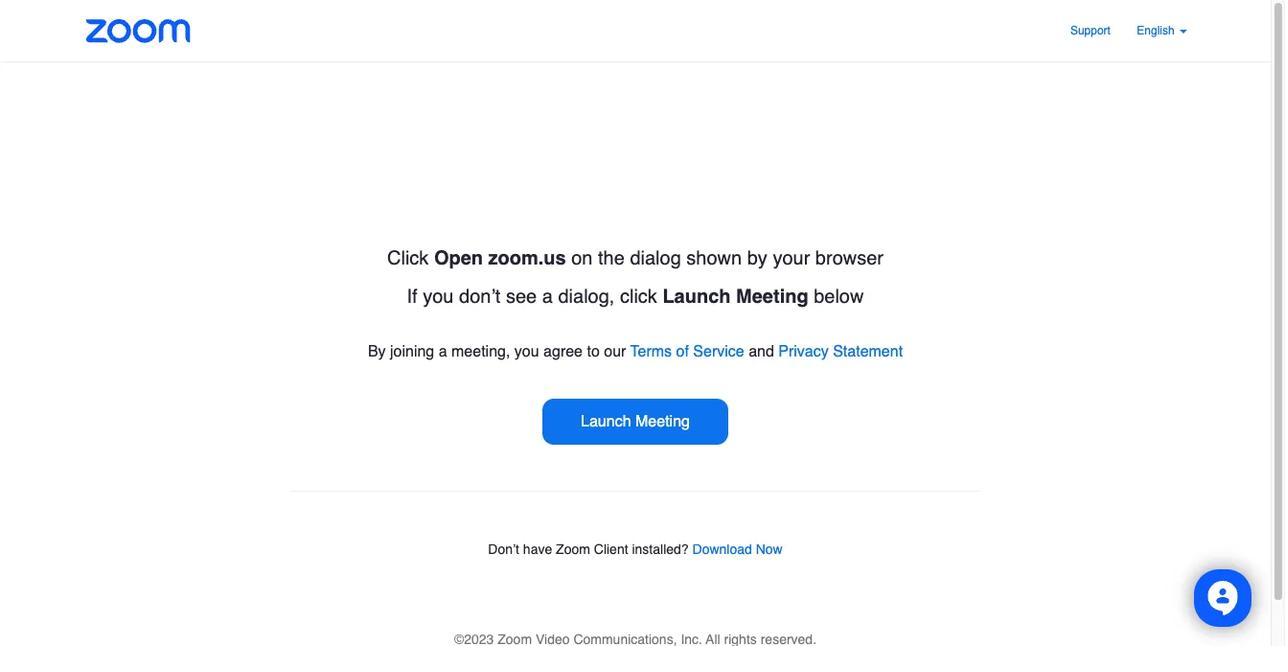 Task type: describe. For each thing, give the bounding box(es) containing it.
terms of service button
[[631, 343, 745, 361]]

dialog,
[[559, 286, 615, 308]]

0 vertical spatial launch
[[663, 286, 731, 308]]

dialog
[[630, 247, 682, 269]]

your
[[773, 247, 811, 269]]

don't
[[459, 286, 501, 308]]

service
[[694, 343, 745, 361]]

banner containing support
[[60, 0, 1211, 62]]

the
[[598, 247, 625, 269]]

zoom.us
[[489, 247, 566, 269]]

privacy
[[779, 343, 829, 361]]

click
[[620, 286, 658, 308]]

meeting inside button
[[636, 413, 690, 431]]

on
[[572, 247, 593, 269]]

launch inside button
[[581, 413, 632, 431]]

see
[[506, 286, 537, 308]]

1 vertical spatial a
[[439, 343, 447, 361]]

zoom
[[556, 542, 591, 557]]

of
[[677, 343, 689, 361]]

terms
[[631, 343, 672, 361]]

1 vertical spatial you
[[515, 343, 540, 361]]

english link
[[1138, 24, 1188, 37]]

have
[[523, 542, 553, 557]]

support
[[1071, 24, 1111, 37]]

and
[[749, 343, 775, 361]]

0 horizontal spatial you
[[423, 286, 454, 308]]

english
[[1138, 24, 1179, 37]]

by
[[748, 247, 768, 269]]

agree
[[544, 343, 583, 361]]

0 vertical spatial a
[[543, 286, 553, 308]]



Task type: vqa. For each thing, say whether or not it's contained in the screenshot.
"right" icon
no



Task type: locate. For each thing, give the bounding box(es) containing it.
our
[[604, 343, 627, 361]]

meeting,
[[452, 343, 511, 361]]

banner
[[60, 0, 1211, 62]]

installed?
[[632, 542, 689, 557]]

1 horizontal spatial you
[[515, 343, 540, 361]]

0 vertical spatial you
[[423, 286, 454, 308]]

launch meeting button
[[543, 399, 729, 445]]

launch down shown
[[663, 286, 731, 308]]

main content containing click
[[233, 61, 1039, 607]]

launch down the our
[[581, 413, 632, 431]]

support link
[[1071, 24, 1111, 37]]

statement
[[834, 343, 903, 361]]

don't have zoom client installed? download now
[[488, 542, 783, 557]]

meeting
[[737, 286, 809, 308], [636, 413, 690, 431]]

by joining a meeting, you agree to our terms of service and privacy statement
[[368, 343, 903, 361]]

0 horizontal spatial meeting
[[636, 413, 690, 431]]

0 horizontal spatial launch
[[581, 413, 632, 431]]

don't
[[488, 542, 520, 557]]

click open zoom.us on the dialog shown by your browser
[[387, 247, 884, 269]]

if
[[407, 286, 418, 308]]

below
[[814, 286, 864, 308]]

you right if
[[423, 286, 454, 308]]

0 horizontal spatial a
[[439, 343, 447, 361]]

a right see
[[543, 286, 553, 308]]

meeting down terms
[[636, 413, 690, 431]]

1 horizontal spatial a
[[543, 286, 553, 308]]

download
[[693, 542, 753, 557]]

to
[[587, 343, 600, 361]]

a right joining
[[439, 343, 447, 361]]

browser
[[816, 247, 884, 269]]

a
[[543, 286, 553, 308], [439, 343, 447, 361]]

shown
[[687, 247, 742, 269]]

you left agree
[[515, 343, 540, 361]]

privacy statement button
[[779, 343, 903, 361]]

launch
[[663, 286, 731, 308], [581, 413, 632, 431]]

by
[[368, 343, 386, 361]]

1 horizontal spatial launch
[[663, 286, 731, 308]]

download now button
[[693, 542, 783, 557]]

now
[[756, 542, 783, 557]]

meeting down the by
[[737, 286, 809, 308]]

1 horizontal spatial meeting
[[737, 286, 809, 308]]

client
[[594, 542, 629, 557]]

launch meeting
[[581, 413, 690, 431]]

1 vertical spatial meeting
[[636, 413, 690, 431]]

1 vertical spatial launch
[[581, 413, 632, 431]]

you
[[423, 286, 454, 308], [515, 343, 540, 361]]

open
[[434, 247, 483, 269]]

0 vertical spatial meeting
[[737, 286, 809, 308]]

joining
[[390, 343, 435, 361]]

click
[[387, 247, 429, 269]]

main content
[[233, 61, 1039, 607]]

if you don't see a dialog, click launch meeting below
[[407, 286, 864, 308]]



